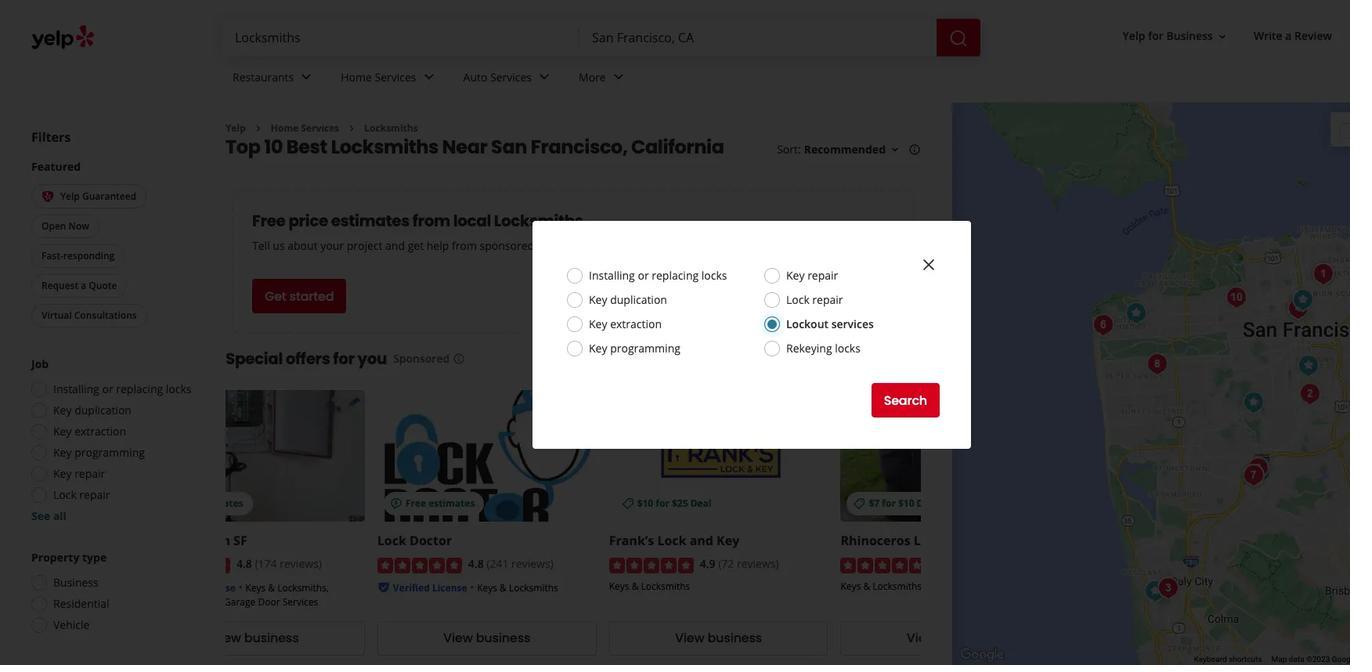 Task type: locate. For each thing, give the bounding box(es) containing it.
1 free estimates link from the left
[[146, 390, 365, 522]]

lock doctor
[[377, 532, 452, 549]]

1 locksmith from the left
[[165, 532, 230, 549]]

consultations
[[74, 309, 137, 322]]

4.8 star rating image
[[146, 558, 230, 573], [377, 558, 462, 573]]

2 verified license from the left
[[393, 581, 467, 594]]

16 chevron right v2 image for home services
[[252, 122, 265, 135]]

4.9 star rating image
[[609, 558, 694, 573], [841, 558, 925, 573]]

locksmiths,
[[277, 581, 329, 594]]

business for ds locksmith sf
[[244, 629, 299, 647]]

verified license up the systems,
[[161, 581, 236, 594]]

16 free estimates v2 image
[[390, 498, 402, 510]]

$7 for $10 deal link
[[841, 390, 1060, 522]]

key repair inside search dialog
[[786, 268, 838, 283]]

1 horizontal spatial business
[[1167, 29, 1213, 43]]

verified up security
[[161, 581, 198, 594]]

2 horizontal spatial keys & locksmiths
[[841, 579, 922, 593]]

1 horizontal spatial 4.8
[[468, 556, 484, 571]]

business left 16 chevron down v2 image
[[1167, 29, 1213, 43]]

1 horizontal spatial yelp
[[226, 121, 246, 135]]

lock doctor image
[[1238, 387, 1269, 418]]

or
[[638, 268, 649, 283], [102, 382, 113, 397]]

1 horizontal spatial estimates
[[331, 210, 410, 232]]

locksmiths down rhinoceros locksmith link
[[873, 579, 922, 593]]

a for request
[[81, 279, 86, 292]]

2 24 chevron down v2 image from the left
[[609, 68, 628, 86]]

nova locksmith image
[[1308, 258, 1339, 290]]

4.8 star rating image for doctor
[[377, 558, 462, 573]]

reviews) for ds locksmith sf
[[280, 556, 322, 571]]

1 horizontal spatial deal
[[917, 497, 938, 510]]

1 16 chevron right v2 image from the left
[[252, 122, 265, 135]]

1 verified license button from the left
[[161, 579, 236, 594]]

0 vertical spatial and
[[385, 238, 405, 253]]

0 horizontal spatial 4.8
[[237, 556, 252, 571]]

0 vertical spatial installing or replacing locks
[[589, 268, 727, 283]]

2 deal from the left
[[917, 497, 938, 510]]

0 horizontal spatial 16 chevron right v2 image
[[252, 122, 265, 135]]

1 horizontal spatial installing
[[589, 268, 635, 283]]

lock repair up lockout
[[786, 292, 843, 307]]

4.8 star rating image down lock doctor
[[377, 558, 462, 573]]

3 view business from the left
[[675, 629, 762, 647]]

responding
[[63, 249, 115, 263]]

view business for ds locksmith sf
[[212, 629, 299, 647]]

keys & locksmiths for frank's
[[609, 579, 690, 593]]

residential
[[53, 596, 109, 611]]

for inside button
[[1148, 29, 1164, 43]]

24 chevron down v2 image
[[535, 68, 554, 86], [609, 68, 628, 86]]

key
[[786, 268, 805, 283], [589, 292, 607, 307], [589, 316, 607, 331], [589, 341, 607, 356], [53, 403, 72, 418], [53, 424, 72, 439], [53, 445, 72, 460], [53, 466, 72, 481], [717, 532, 740, 549]]

3 business from the left
[[708, 629, 762, 647]]

home services link down restaurants link
[[271, 121, 339, 135]]

0 horizontal spatial a
[[81, 279, 86, 292]]

0 horizontal spatial or
[[102, 382, 113, 397]]

verified right 16 verified v2 icon at the bottom of the page
[[393, 581, 430, 594]]

estimates up doctor
[[429, 497, 475, 510]]

0 horizontal spatial key duplication
[[53, 403, 132, 418]]

1 horizontal spatial key duplication
[[589, 292, 667, 307]]

yelp for yelp link
[[226, 121, 246, 135]]

keys down the (241
[[477, 581, 497, 594]]

home right top
[[271, 121, 299, 135]]

2 view business from the left
[[443, 629, 531, 647]]

home services down restaurants link
[[271, 121, 339, 135]]

business up residential
[[53, 575, 98, 590]]

0 horizontal spatial installing
[[53, 382, 99, 397]]

1 business from the left
[[244, 629, 299, 647]]

1 horizontal spatial license
[[432, 581, 467, 594]]

nova locksmith image
[[1308, 258, 1339, 290]]

home services link
[[328, 56, 451, 102], [271, 121, 339, 135]]

lock down $10 for $25 deal
[[657, 532, 687, 549]]

view for ds locksmith sf
[[212, 629, 241, 647]]

2 view from the left
[[443, 629, 473, 647]]

0 vertical spatial business
[[1167, 29, 1213, 43]]

0 vertical spatial locks
[[702, 268, 727, 283]]

24 chevron down v2 image
[[297, 68, 316, 86], [419, 68, 438, 86]]

0 horizontal spatial programming
[[75, 445, 145, 460]]

services right the auto
[[490, 69, 532, 84]]

services down locksmiths,
[[282, 595, 318, 608]]

your
[[321, 238, 344, 253]]

1 license from the left
[[201, 581, 236, 594]]

for left $25
[[656, 497, 670, 510]]

1 24 chevron down v2 image from the left
[[297, 68, 316, 86]]

free price estimates from local locksmiths tell us about your project and get help from sponsored businesses.
[[252, 210, 596, 253]]

0 horizontal spatial free estimates
[[174, 497, 243, 510]]

estimates up 'sf'
[[197, 497, 243, 510]]

2 24 chevron down v2 image from the left
[[419, 68, 438, 86]]

1 horizontal spatial lock repair
[[786, 292, 843, 307]]

reviews) up locksmiths,
[[280, 556, 322, 571]]

installing inside option group
[[53, 382, 99, 397]]

1 horizontal spatial 4.9 star rating image
[[841, 558, 925, 573]]

auto services
[[463, 69, 532, 84]]

free up the tell
[[252, 210, 286, 232]]

view business link for ds locksmith sf
[[146, 621, 365, 655]]

0 horizontal spatial key programming
[[53, 445, 145, 460]]

2 free estimates link from the left
[[377, 390, 597, 522]]

marios locksmith image
[[1238, 460, 1269, 491], [1238, 460, 1269, 491]]

business
[[244, 629, 299, 647], [476, 629, 531, 647], [708, 629, 762, 647], [939, 629, 994, 647]]

1 horizontal spatial locksmith
[[914, 532, 979, 549]]

see
[[31, 509, 50, 524]]

home services link up locksmiths link
[[328, 56, 451, 102]]

locksmiths down 4.8 (241 reviews)
[[509, 581, 558, 594]]

deal up rhinoceros locksmith
[[917, 497, 938, 510]]

virtual consultations
[[42, 309, 137, 322]]

1 4.8 star rating image from the left
[[146, 558, 230, 573]]

0 vertical spatial home
[[341, 69, 372, 84]]

2 option group from the top
[[27, 550, 194, 638]]

4.9
[[700, 556, 716, 571]]

reviews) right the (241
[[512, 556, 554, 571]]

us
[[273, 238, 285, 253]]

1 vertical spatial yelp
[[226, 121, 246, 135]]

0 vertical spatial key repair
[[786, 268, 838, 283]]

yes locksmith image
[[1283, 293, 1314, 324], [1283, 293, 1314, 324]]

get started
[[265, 287, 334, 305]]

0 horizontal spatial verified license button
[[161, 579, 236, 594]]

and
[[385, 238, 405, 253], [690, 532, 714, 549]]

extraction
[[610, 316, 662, 331], [75, 424, 126, 439]]

4 view from the left
[[907, 629, 936, 647]]

0 vertical spatial replacing
[[652, 268, 699, 283]]

4 business from the left
[[939, 629, 994, 647]]

you
[[358, 348, 387, 370]]

free inside free price estimates from local locksmiths tell us about your project and get help from sponsored businesses.
[[252, 210, 286, 232]]

replacing inside search dialog
[[652, 268, 699, 283]]

locks inside option group
[[166, 382, 192, 397]]

1 vertical spatial key repair
[[53, 466, 105, 481]]

installing
[[589, 268, 635, 283], [53, 382, 99, 397]]

0 vertical spatial extraction
[[610, 316, 662, 331]]

1 vertical spatial installing or replacing locks
[[53, 382, 192, 397]]

2 license from the left
[[432, 581, 467, 594]]

frank's lock and key
[[609, 532, 740, 549]]

1 reviews) from the left
[[280, 556, 322, 571]]

lockout
[[786, 316, 829, 331]]

free estimates link for ds locksmith sf
[[146, 390, 365, 522]]

16 chevron right v2 image right yelp link
[[252, 122, 265, 135]]

key repair up lockout
[[786, 268, 838, 283]]

free up ds locksmith sf
[[174, 497, 194, 510]]

installing or replacing locks inside search dialog
[[589, 268, 727, 283]]

0 vertical spatial key extraction
[[589, 316, 662, 331]]

business inside button
[[1167, 29, 1213, 43]]

auto services link
[[451, 56, 566, 102]]

1 view business link from the left
[[146, 621, 365, 655]]

0 vertical spatial installing
[[589, 268, 635, 283]]

2 business from the left
[[476, 629, 531, 647]]

24 chevron down v2 image for restaurants
[[297, 68, 316, 86]]

services
[[375, 69, 416, 84], [490, 69, 532, 84], [301, 121, 339, 135], [282, 595, 318, 608]]

1 vertical spatial lock repair
[[53, 488, 110, 502]]

24 chevron down v2 image inside restaurants link
[[297, 68, 316, 86]]

keys & locksmiths down "frank's"
[[609, 579, 690, 593]]

license up the systems,
[[201, 581, 236, 594]]

None search field
[[222, 19, 984, 56]]

reviews) right (72 on the bottom right of page
[[737, 556, 779, 571]]

keys inside keys & locksmiths, security systems, garage door services
[[245, 581, 266, 594]]

deal
[[691, 497, 712, 510], [917, 497, 938, 510]]

& up door
[[268, 581, 275, 594]]

$10 right "$7"
[[898, 497, 914, 510]]

1 vertical spatial replacing
[[116, 382, 163, 397]]

3 view business link from the left
[[609, 621, 828, 655]]

business for lock doctor
[[476, 629, 531, 647]]

1 horizontal spatial verified
[[393, 581, 430, 594]]

home inside business categories element
[[341, 69, 372, 84]]

services right 10
[[301, 121, 339, 135]]

option group containing job
[[27, 357, 194, 524]]

1 horizontal spatial 24 chevron down v2 image
[[609, 68, 628, 86]]

write a review
[[1254, 29, 1332, 43]]

verified license right 16 verified v2 icon at the bottom of the page
[[393, 581, 467, 594]]

1 horizontal spatial $10
[[898, 497, 914, 510]]

4.8 (241 reviews)
[[468, 556, 554, 571]]

1 horizontal spatial key extraction
[[589, 316, 662, 331]]

a left "quote" at the top left of the page
[[81, 279, 86, 292]]

auto
[[463, 69, 488, 84]]

24 chevron down v2 image inside auto services link
[[535, 68, 554, 86]]

sort:
[[777, 142, 801, 157]]

deal for locksmith
[[917, 497, 938, 510]]

view business link for rhinoceros locksmith
[[841, 621, 1060, 655]]

deal right $25
[[691, 497, 712, 510]]

and inside free price estimates from local locksmiths tell us about your project and get help from sponsored businesses.
[[385, 238, 405, 253]]

1 horizontal spatial 24 chevron down v2 image
[[419, 68, 438, 86]]

$10 right 16 deal v2 image
[[637, 497, 653, 510]]

&
[[632, 579, 639, 593], [864, 579, 870, 593], [268, 581, 275, 594], [500, 581, 507, 594]]

0 horizontal spatial locks
[[166, 382, 192, 397]]

yelp inside featured group
[[60, 190, 80, 203]]

started
[[289, 287, 334, 305]]

property type
[[31, 550, 107, 565]]

4.8 star rating image down ds locksmith sf "link"
[[146, 558, 230, 573]]

locksmith down $7 for $10 deal
[[914, 532, 979, 549]]

key programming
[[589, 341, 681, 356], [53, 445, 145, 460]]

a right write
[[1286, 29, 1292, 43]]

verified license button up the systems,
[[161, 579, 236, 594]]

0 vertical spatial option group
[[27, 357, 194, 524]]

2 vertical spatial locks
[[166, 382, 192, 397]]

services
[[832, 316, 874, 331]]

view business link for lock doctor
[[377, 621, 597, 655]]

$10
[[637, 497, 653, 510], [898, 497, 914, 510]]

1 vertical spatial key extraction
[[53, 424, 126, 439]]

for left 16 chevron down v2 image
[[1148, 29, 1164, 43]]

1 horizontal spatial duplication
[[610, 292, 667, 307]]

yelp guaranteed
[[60, 190, 136, 203]]

1 horizontal spatial free estimates
[[406, 497, 475, 510]]

0 horizontal spatial duplication
[[75, 403, 132, 418]]

1 view from the left
[[212, 629, 241, 647]]

24 chevron down v2 image inside more "link"
[[609, 68, 628, 86]]

1 horizontal spatial 4.8 star rating image
[[377, 558, 462, 573]]

from up 'help'
[[413, 210, 450, 232]]

0 vertical spatial duplication
[[610, 292, 667, 307]]

0 horizontal spatial yelp
[[60, 190, 80, 203]]

installing down virtual consultations button
[[53, 382, 99, 397]]

license down doctor
[[432, 581, 467, 594]]

option group
[[27, 357, 194, 524], [27, 550, 194, 638]]

2 $10 from the left
[[898, 497, 914, 510]]

& down the (241
[[500, 581, 507, 594]]

1 vertical spatial programming
[[75, 445, 145, 460]]

installing down businesses.
[[589, 268, 635, 283]]

reviews) for frank's lock and key
[[737, 556, 779, 571]]

1 option group from the top
[[27, 357, 194, 524]]

1 vertical spatial installing
[[53, 382, 99, 397]]

0 vertical spatial a
[[1286, 29, 1292, 43]]

2 horizontal spatial reviews)
[[737, 556, 779, 571]]

3 reviews) from the left
[[737, 556, 779, 571]]

0 horizontal spatial deal
[[691, 497, 712, 510]]

2 verified from the left
[[393, 581, 430, 594]]

keys down "frank's"
[[609, 579, 629, 593]]

or inside search dialog
[[638, 268, 649, 283]]

search
[[884, 391, 927, 409]]

4 view business from the left
[[907, 629, 994, 647]]

more link
[[566, 56, 641, 102]]

0 horizontal spatial and
[[385, 238, 405, 253]]

verified license button down doctor
[[393, 579, 467, 594]]

10
[[264, 134, 283, 160]]

virtual
[[42, 309, 72, 322]]

1 verified license from the left
[[161, 581, 236, 594]]

0 horizontal spatial 24 chevron down v2 image
[[535, 68, 554, 86]]

search dialog
[[0, 0, 1350, 665]]

2 vertical spatial yelp
[[60, 190, 80, 203]]

home services up locksmiths link
[[341, 69, 416, 84]]

0 horizontal spatial 24 chevron down v2 image
[[297, 68, 316, 86]]

1 horizontal spatial key programming
[[589, 341, 681, 356]]

lock inside search dialog
[[786, 292, 810, 307]]

1 horizontal spatial verified license
[[393, 581, 467, 594]]

1 horizontal spatial reviews)
[[512, 556, 554, 571]]

4.8 left (174
[[237, 556, 252, 571]]

1 vertical spatial extraction
[[75, 424, 126, 439]]

1 24 chevron down v2 image from the left
[[535, 68, 554, 86]]

16 verified v2 image
[[377, 581, 390, 593]]

free right '16 free estimates v2' icon
[[406, 497, 426, 510]]

1 horizontal spatial extraction
[[610, 316, 662, 331]]

estimates up project
[[331, 210, 410, 232]]

lock
[[786, 292, 810, 307], [53, 488, 77, 502], [377, 532, 406, 549], [657, 532, 687, 549]]

1 view business from the left
[[212, 629, 299, 647]]

2 reviews) from the left
[[512, 556, 554, 571]]

1 vertical spatial a
[[81, 279, 86, 292]]

keys & locksmiths for rhinoceros
[[841, 579, 922, 593]]

3 view from the left
[[675, 629, 705, 647]]

view business link
[[146, 621, 365, 655], [377, 621, 597, 655], [609, 621, 828, 655], [841, 621, 1060, 655]]

key duplication inside search dialog
[[589, 292, 667, 307]]

0 vertical spatial key duplication
[[589, 292, 667, 307]]

from down local
[[452, 238, 477, 253]]

free estimates up ds locksmith sf
[[174, 497, 243, 510]]

locksmiths right best
[[331, 134, 439, 160]]

verified license button
[[161, 579, 236, 594], [393, 579, 467, 594]]

home services
[[341, 69, 416, 84], [271, 121, 339, 135]]

1 horizontal spatial free
[[252, 210, 286, 232]]

near
[[442, 134, 488, 160]]

lock up lockout
[[786, 292, 810, 307]]

yelp inside the user actions element
[[1123, 29, 1146, 43]]

1 horizontal spatial and
[[690, 532, 714, 549]]

verified
[[161, 581, 198, 594], [393, 581, 430, 594]]

0 horizontal spatial reviews)
[[280, 556, 322, 571]]

2 16 chevron right v2 image from the left
[[346, 122, 358, 135]]

0 horizontal spatial 4.8 star rating image
[[146, 558, 230, 573]]

1 4.8 from the left
[[237, 556, 252, 571]]

key repair up all
[[53, 466, 105, 481]]

home up locksmiths link
[[341, 69, 372, 84]]

(241
[[487, 556, 509, 571]]

offers
[[286, 348, 330, 370]]

more
[[579, 69, 606, 84]]

2 4.8 from the left
[[468, 556, 484, 571]]

& inside keys & locksmiths, security systems, garage door services
[[268, 581, 275, 594]]

locksmiths up businesses.
[[494, 210, 583, 232]]

lock repair up all
[[53, 488, 110, 502]]

0 horizontal spatial replacing
[[116, 382, 163, 397]]

and up "4.9"
[[690, 532, 714, 549]]

estimates
[[331, 210, 410, 232], [197, 497, 243, 510], [429, 497, 475, 510]]

deal for lock
[[691, 497, 712, 510]]

view for frank's lock and key
[[675, 629, 705, 647]]

locksmiths link
[[364, 121, 418, 135]]

view business link for frank's lock and key
[[609, 621, 828, 655]]

frank's lock and key link
[[609, 532, 740, 549]]

services up locksmiths link
[[375, 69, 416, 84]]

view
[[212, 629, 241, 647], [443, 629, 473, 647], [675, 629, 705, 647], [907, 629, 936, 647]]

0 horizontal spatial key extraction
[[53, 424, 126, 439]]

4 view business link from the left
[[841, 621, 1060, 655]]

1 horizontal spatial keys & locksmiths
[[609, 579, 690, 593]]

4.8 left the (241
[[468, 556, 484, 571]]

free estimates up doctor
[[406, 497, 475, 510]]

and left get
[[385, 238, 405, 253]]

2 4.9 star rating image from the left
[[841, 558, 925, 573]]

16 deal v2 image
[[622, 498, 634, 510]]

4.8 star rating image for locksmith
[[146, 558, 230, 573]]

all
[[53, 509, 67, 524]]

0 horizontal spatial locksmith
[[165, 532, 230, 549]]

now
[[69, 220, 89, 233]]

0 horizontal spatial key repair
[[53, 466, 105, 481]]

16 deal v2 image
[[853, 498, 866, 510]]

0 horizontal spatial home
[[271, 121, 299, 135]]

fast-responding
[[42, 249, 115, 263]]

reviews)
[[280, 556, 322, 571], [512, 556, 554, 571], [737, 556, 779, 571]]

get
[[265, 287, 286, 305]]

view business
[[212, 629, 299, 647], [443, 629, 531, 647], [675, 629, 762, 647], [907, 629, 994, 647]]

verified license for second "verified license" button from left
[[393, 581, 467, 594]]

24 chevron down v2 image right auto services on the left top of page
[[535, 68, 554, 86]]

restaurants link
[[220, 56, 328, 102]]

2 view business link from the left
[[377, 621, 597, 655]]

locksmiths left near
[[364, 121, 418, 135]]

1 deal from the left
[[691, 497, 712, 510]]

for right "$7"
[[882, 497, 896, 510]]

a inside button
[[81, 279, 86, 292]]

keys up door
[[245, 581, 266, 594]]

0 horizontal spatial extraction
[[75, 424, 126, 439]]

0 horizontal spatial home services
[[271, 121, 339, 135]]

0 horizontal spatial free estimates link
[[146, 390, 365, 522]]

16 chevron right v2 image
[[252, 122, 265, 135], [346, 122, 358, 135]]

keys & locksmiths
[[609, 579, 690, 593], [841, 579, 922, 593], [477, 581, 558, 594]]

duplication
[[610, 292, 667, 307], [75, 403, 132, 418]]

top
[[226, 134, 261, 160]]

1 vertical spatial duplication
[[75, 403, 132, 418]]

close image
[[920, 255, 938, 274]]

0 vertical spatial programming
[[610, 341, 681, 356]]

4.9 star rating image down "frank's"
[[609, 558, 694, 573]]

2 4.8 star rating image from the left
[[377, 558, 462, 573]]

open
[[42, 220, 66, 233]]

fast-responding button
[[31, 245, 125, 268]]

16 chevron down v2 image
[[1216, 30, 1229, 43]]

2 verified license button from the left
[[393, 579, 467, 594]]

keys & locksmiths down 4.8 (241 reviews)
[[477, 581, 558, 594]]

24 chevron down v2 image left the auto
[[419, 68, 438, 86]]

16 chevron right v2 image left locksmiths link
[[346, 122, 358, 135]]

1 horizontal spatial programming
[[610, 341, 681, 356]]

keys down rhinoceros at the bottom right of page
[[841, 579, 861, 593]]

0 horizontal spatial free
[[174, 497, 194, 510]]

2 locksmith from the left
[[914, 532, 979, 549]]

0 vertical spatial lock repair
[[786, 292, 843, 307]]

rhinoceros locksmith link
[[841, 532, 979, 549]]

rhinoceros
[[841, 532, 911, 549]]

0 horizontal spatial verified
[[161, 581, 198, 594]]

francisco,
[[531, 134, 628, 160]]

locksmith left 'sf'
[[165, 532, 230, 549]]

24 chevron down v2 image for auto services
[[535, 68, 554, 86]]

1 horizontal spatial key repair
[[786, 268, 838, 283]]

1 verified from the left
[[161, 581, 198, 594]]

yelp for business button
[[1117, 22, 1235, 50]]

business categories element
[[220, 56, 1350, 102]]

license
[[201, 581, 236, 594], [432, 581, 467, 594]]

restaurants
[[233, 69, 294, 84]]

0 horizontal spatial 4.9 star rating image
[[609, 558, 694, 573]]

keyboard
[[1194, 655, 1227, 664]]

24 chevron down v2 image right restaurants
[[297, 68, 316, 86]]

24 chevron down v2 image right more
[[609, 68, 628, 86]]

free price estimates from local locksmiths image
[[745, 228, 824, 307]]

locks
[[702, 268, 727, 283], [835, 341, 861, 356], [166, 382, 192, 397]]

keys & locksmiths down rhinoceros at the bottom right of page
[[841, 579, 922, 593]]

programming
[[610, 341, 681, 356], [75, 445, 145, 460]]

verified license for first "verified license" button from left
[[161, 581, 236, 594]]

fast-
[[42, 249, 63, 263]]

locksmiths inside free price estimates from local locksmiths tell us about your project and get help from sponsored businesses.
[[494, 210, 583, 232]]

4.9 star rating image down rhinoceros at the bottom right of page
[[841, 558, 925, 573]]



Task type: vqa. For each thing, say whether or not it's contained in the screenshot.
price
yes



Task type: describe. For each thing, give the bounding box(es) containing it.
for for $10
[[656, 497, 670, 510]]

verified for first "verified license" button from left
[[161, 581, 198, 594]]

$10 for $25 deal
[[637, 497, 712, 510]]

0 vertical spatial home services link
[[328, 56, 451, 102]]

1 free estimates from the left
[[174, 497, 243, 510]]

map region
[[878, 92, 1350, 665]]

goog
[[1332, 655, 1350, 664]]

about
[[288, 238, 318, 253]]

request
[[42, 279, 78, 292]]

user actions element
[[1110, 22, 1350, 53]]

promaster locksmith image
[[1317, 652, 1348, 665]]

locksmiths down frank's lock and key
[[641, 579, 690, 593]]

sponsored
[[393, 351, 450, 366]]

option group containing property type
[[27, 550, 194, 638]]

tell
[[252, 238, 270, 253]]

services inside keys & locksmiths, security systems, garage door services
[[282, 595, 318, 608]]

job
[[31, 357, 49, 372]]

write a review link
[[1248, 22, 1339, 50]]

yelp link
[[226, 121, 246, 135]]

rhinoceros locksmith image
[[1120, 298, 1152, 329]]

google image
[[956, 645, 1008, 665]]

search image
[[949, 29, 968, 47]]

ds
[[146, 532, 162, 549]]

4.8 (174 reviews)
[[237, 556, 322, 571]]

$7
[[869, 497, 880, 510]]

16 info v2 image
[[909, 144, 921, 156]]

16 yelp guaranteed v2 image
[[42, 191, 54, 203]]

2 horizontal spatial locks
[[835, 341, 861, 356]]

24 chevron down v2 image for home services
[[419, 68, 438, 86]]

0 horizontal spatial installing or replacing locks
[[53, 382, 192, 397]]

project
[[347, 238, 383, 253]]

lock up all
[[53, 488, 77, 502]]

open now
[[42, 220, 89, 233]]

1 vertical spatial home
[[271, 121, 299, 135]]

top 10 best locksmiths near san francisco, california
[[226, 134, 724, 160]]

(174
[[255, 556, 277, 571]]

estimates inside free price estimates from local locksmiths tell us about your project and get help from sponsored businesses.
[[331, 210, 410, 232]]

key extraction inside search dialog
[[589, 316, 662, 331]]

map
[[1272, 655, 1287, 664]]

businesses.
[[537, 238, 596, 253]]

map data ©2023 goog
[[1272, 655, 1350, 664]]

view for rhinoceros locksmith
[[907, 629, 936, 647]]

2 horizontal spatial estimates
[[429, 497, 475, 510]]

1 vertical spatial home services link
[[271, 121, 339, 135]]

ds locksmith sf image
[[1287, 284, 1319, 316]]

security
[[146, 595, 181, 608]]

pickbuster locksmith image
[[1294, 378, 1326, 410]]

see all
[[31, 509, 67, 524]]

best
[[287, 134, 327, 160]]

locksmith for ds
[[165, 532, 230, 549]]

duplication inside search dialog
[[610, 292, 667, 307]]

lock genius solutions image
[[1088, 309, 1119, 341]]

door
[[258, 595, 280, 608]]

$10 for $25 deal link
[[609, 390, 828, 522]]

rekeying locks
[[786, 341, 861, 356]]

sponsored
[[480, 238, 534, 253]]

verified for second "verified license" button from left
[[393, 581, 430, 594]]

virtual consultations button
[[31, 304, 147, 328]]

1 horizontal spatial from
[[452, 238, 477, 253]]

review
[[1295, 29, 1332, 43]]

business inside option group
[[53, 575, 98, 590]]

lock repair inside search dialog
[[786, 292, 843, 307]]

home services inside home services link
[[341, 69, 416, 84]]

for left you
[[333, 348, 355, 370]]

locksmith for rhinoceros
[[914, 532, 979, 549]]

rekeying
[[786, 341, 832, 356]]

see all button
[[31, 509, 67, 524]]

lock world image
[[1221, 282, 1252, 313]]

type
[[82, 550, 107, 565]]

keyboard shortcuts
[[1194, 655, 1262, 664]]

open now button
[[31, 215, 100, 238]]

sf
[[233, 532, 247, 549]]

1 vertical spatial key programming
[[53, 445, 145, 460]]

view business for rhinoceros locksmith
[[907, 629, 994, 647]]

guaranteed
[[82, 190, 136, 203]]

ds locksmith sf
[[146, 532, 247, 549]]

view business for frank's lock and key
[[675, 629, 762, 647]]

ds locksmith sf link
[[146, 532, 247, 549]]

quote
[[89, 279, 117, 292]]

key programming inside search dialog
[[589, 341, 681, 356]]

shortcuts
[[1229, 655, 1262, 664]]

& down "frank's"
[[632, 579, 639, 593]]

write
[[1254, 29, 1283, 43]]

yelp for yelp guaranteed
[[60, 190, 80, 203]]

yelp for business
[[1123, 29, 1213, 43]]

get
[[408, 238, 424, 253]]

1 4.9 star rating image from the left
[[609, 558, 694, 573]]

$7 for $10 deal
[[869, 497, 938, 510]]

adam o'neill locksmith image
[[1142, 349, 1173, 380]]

2 horizontal spatial free
[[406, 497, 426, 510]]

for for $7
[[882, 497, 896, 510]]

search button
[[872, 383, 940, 417]]

0 horizontal spatial lock repair
[[53, 488, 110, 502]]

local
[[453, 210, 491, 232]]

filters
[[31, 128, 71, 146]]

replacing inside option group
[[116, 382, 163, 397]]

special
[[226, 348, 283, 370]]

lock down '16 free estimates v2' icon
[[377, 532, 406, 549]]

b&b locksmith and security image
[[1153, 573, 1184, 604]]

for for yelp
[[1148, 29, 1164, 43]]

local locksmith ca image
[[1244, 457, 1276, 488]]

data
[[1289, 655, 1305, 664]]

16 chevron right v2 image for locksmiths
[[346, 122, 358, 135]]

rhinoceros locksmith
[[841, 532, 979, 549]]

special offers for you
[[226, 348, 387, 370]]

1 vertical spatial key duplication
[[53, 403, 132, 418]]

garage
[[224, 595, 256, 608]]

get started button
[[252, 279, 346, 314]]

1 horizontal spatial locks
[[702, 268, 727, 283]]

license for second "verified license" button from left
[[432, 581, 467, 594]]

business for frank's lock and key
[[708, 629, 762, 647]]

1 $10 from the left
[[637, 497, 653, 510]]

4.8 for ds locksmith sf
[[237, 556, 252, 571]]

reviews) for lock doctor
[[512, 556, 554, 571]]

4.8 for lock doctor
[[468, 556, 484, 571]]

request a quote button
[[31, 274, 127, 298]]

premier locksmith image
[[1243, 453, 1274, 484]]

extraction inside search dialog
[[610, 316, 662, 331]]

programming inside search dialog
[[610, 341, 681, 356]]

featured group
[[28, 159, 194, 331]]

$25
[[672, 497, 688, 510]]

keyboard shortcuts button
[[1194, 654, 1262, 665]]

quick locksmith image
[[1293, 350, 1324, 381]]

request a quote
[[42, 279, 117, 292]]

view business for lock doctor
[[443, 629, 531, 647]]

0 horizontal spatial estimates
[[197, 497, 243, 510]]

1 vertical spatial and
[[690, 532, 714, 549]]

systems,
[[183, 595, 222, 608]]

keys & locksmiths, security systems, garage door services
[[146, 581, 329, 608]]

2 free estimates from the left
[[406, 497, 475, 510]]

yelp guaranteed button
[[31, 184, 146, 209]]

a for write
[[1286, 29, 1292, 43]]

license for first "verified license" button from left
[[201, 581, 236, 594]]

16 info v2 image
[[453, 353, 465, 365]]

& down rhinoceros at the bottom right of page
[[864, 579, 870, 593]]

free estimates link for lock doctor
[[377, 390, 597, 522]]

business for rhinoceros locksmith
[[939, 629, 994, 647]]

24 chevron down v2 image for more
[[609, 68, 628, 86]]

yelp for yelp for business
[[1123, 29, 1146, 43]]

frank's
[[609, 532, 654, 549]]

guy the locksmith image
[[1139, 576, 1171, 607]]

price
[[289, 210, 328, 232]]

san
[[491, 134, 527, 160]]

california
[[631, 134, 724, 160]]

installing inside search dialog
[[589, 268, 635, 283]]

view for lock doctor
[[443, 629, 473, 647]]

property
[[31, 550, 79, 565]]

0 horizontal spatial keys & locksmiths
[[477, 581, 558, 594]]

0 vertical spatial from
[[413, 210, 450, 232]]

©2023
[[1307, 655, 1330, 664]]

lockout services
[[786, 316, 874, 331]]



